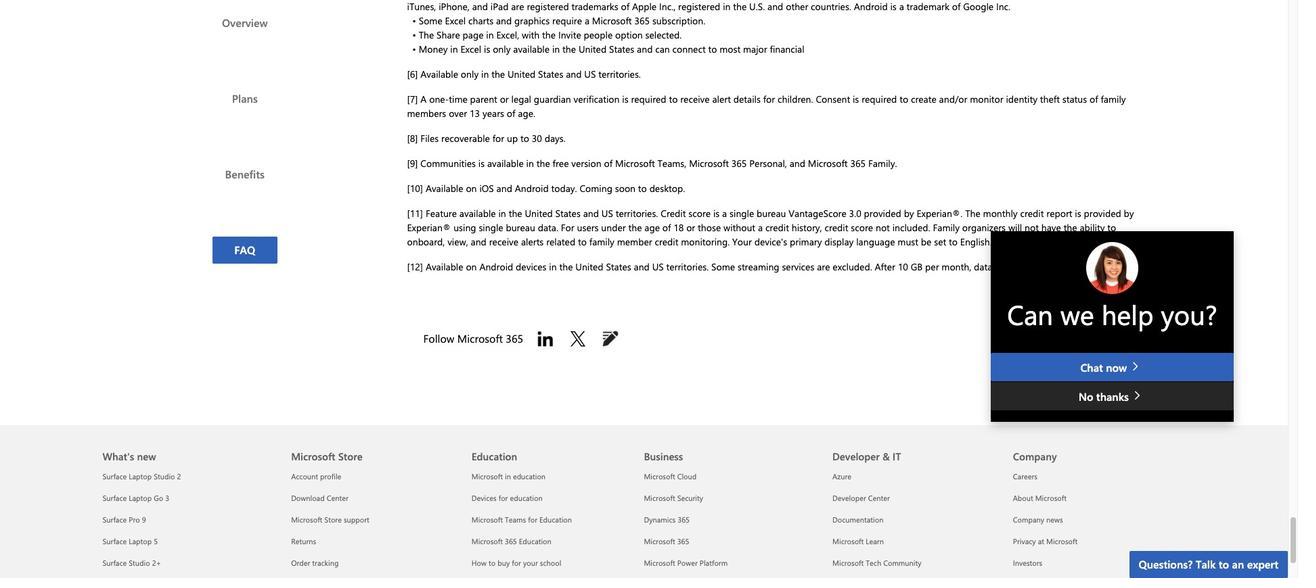 Task type: locate. For each thing, give the bounding box(es) containing it.
company up privacy
[[1013, 515, 1045, 525]]

0 vertical spatial education
[[472, 450, 518, 464]]

studio left "2"
[[154, 472, 175, 482]]

1 vertical spatial territories.
[[616, 207, 658, 220]]

gb
[[911, 261, 923, 274]]

version
[[572, 157, 602, 170]]

platform
[[700, 559, 728, 569]]

company for company
[[1013, 450, 1057, 464]]

be
[[921, 236, 932, 249], [1082, 261, 1092, 274]]

0 horizontal spatial by
[[904, 207, 915, 220]]

1 vertical spatial available
[[426, 182, 464, 195]]

up
[[507, 132, 518, 145]]

the inside [11] feature available in the united states and us territories. credit score is a single bureau vantagescore 3.0 provided by experian®. the monthly credit report is provided by experian® using single bureau data. for users under the age of 18 or those without a credit history, credit score not included. family organizers will not have the ability to onboard, view, and receive alerts related to family member credit monitoring. your device's primary display language must be set to english.
[[966, 207, 981, 220]]

bureau up device's
[[757, 207, 786, 220]]

option
[[616, 28, 643, 41]]

careers link
[[1013, 472, 1038, 482]]

developer & it heading
[[833, 426, 997, 467]]

to left an
[[1219, 558, 1230, 572]]

2 vertical spatial available
[[426, 261, 464, 274]]

[7]
[[407, 93, 418, 106]]

states up guardian
[[538, 68, 564, 81]]

selected.
[[646, 28, 682, 41]]

states inside itunes, iphone, and ipad are registered trademarks of apple inc., registered in the u.s. and other countries. android is a trademark of google inc. • some excel charts and graphics require a microsoft 365 subscription. • the share page in excel, with the invite people option selected. • money in excel is only available in the united states and can connect to most major financial
[[609, 43, 635, 56]]

1 surface from the top
[[103, 472, 127, 482]]

center up documentation
[[869, 494, 890, 504]]

0 horizontal spatial the
[[419, 28, 434, 41]]

to inside dropdown button
[[1219, 558, 1230, 572]]

of left age.
[[507, 107, 516, 120]]

for inside [7] a one-time parent or legal guardian verification is required to receive alert details for children. consent is required to create and/or monitor identity theft status of family members over 13 years of age.
[[764, 93, 775, 106]]

how to buy for your school
[[472, 559, 562, 569]]

for right teams
[[528, 515, 538, 525]]

us inside [11] feature available in the united states and us territories. credit score is a single bureau vantagescore 3.0 provided by experian®. the monthly credit report is provided by experian® using single bureau data. for users under the age of 18 or those without a credit history, credit score not included. family organizers will not have the ability to onboard, view, and receive alerts related to family member credit monitoring. your device's primary display language must be set to english.
[[602, 207, 613, 220]]

laptop for studio
[[129, 472, 152, 482]]

receive
[[681, 93, 710, 106], [489, 236, 519, 249]]

0 horizontal spatial android
[[480, 261, 513, 274]]

0 vertical spatial android
[[854, 0, 888, 13]]

studio left 2+
[[129, 559, 150, 569]]

bureau up alerts
[[506, 221, 535, 234]]

with
[[522, 28, 540, 41]]

1 horizontal spatial receive
[[681, 93, 710, 106]]

surface studio 2+ link
[[103, 559, 161, 569]]

experian®.
[[917, 207, 963, 220]]

an
[[1233, 558, 1245, 572]]

0 vertical spatial bureau
[[757, 207, 786, 220]]

download center
[[291, 494, 349, 504]]

dynamics 365
[[644, 515, 690, 525]]

excel down page
[[461, 43, 482, 56]]

0 horizontal spatial bureau
[[506, 221, 535, 234]]

monitor
[[970, 93, 1004, 106]]

what's
[[103, 450, 134, 464]]

other
[[786, 0, 809, 13]]

1 vertical spatial some
[[712, 261, 735, 274]]

1 horizontal spatial the
[[966, 207, 981, 220]]

education for microsoft in education
[[513, 472, 546, 482]]

download
[[291, 494, 325, 504]]

education
[[513, 472, 546, 482], [510, 494, 543, 504]]

receive inside [7] a one-time parent or legal guardian verification is required to receive alert details for children. consent is required to create and/or monitor identity theft status of family members over 13 years of age.
[[681, 93, 710, 106]]

0 vertical spatial education
[[513, 472, 546, 482]]

linkedin image
[[535, 328, 556, 350]]

not up language
[[876, 221, 890, 234]]

by up included.
[[904, 207, 915, 220]]

education heading
[[472, 426, 636, 467]]

using
[[454, 221, 476, 234]]

android left today.
[[515, 182, 549, 195]]

2 surface from the top
[[103, 494, 127, 504]]

0 horizontal spatial some
[[419, 14, 443, 27]]

available up one-
[[421, 68, 458, 81]]

territories. up age
[[616, 207, 658, 220]]

follow
[[424, 332, 455, 346]]

0 vertical spatial •
[[412, 14, 416, 27]]

trademarks
[[572, 0, 619, 13]]

your
[[523, 559, 538, 569]]

territories. inside [11] feature available in the united states and us territories. credit score is a single bureau vantagescore 3.0 provided by experian®. the monthly credit report is provided by experian® using single bureau data. for users under the age of 18 or those without a credit history, credit score not included. family organizers will not have the ability to onboard, view, and receive alerts related to family member credit monitoring. your device's primary display language must be set to english.
[[616, 207, 658, 220]]

monitoring.
[[681, 236, 730, 249]]

people
[[584, 28, 613, 41]]

android inside itunes, iphone, and ipad are registered trademarks of apple inc., registered in the u.s. and other countries. android is a trademark of google inc. • some excel charts and graphics require a microsoft 365 subscription. • the share page in excel, with the invite people option selected. • money in excel is only available in the united states and can connect to most major financial
[[854, 0, 888, 13]]

1 laptop from the top
[[129, 472, 152, 482]]

for right details
[[764, 93, 775, 106]]

developer center
[[833, 494, 890, 504]]

in right devices
[[549, 261, 557, 274]]

365 inside itunes, iphone, and ipad are registered trademarks of apple inc., registered in the u.s. and other countries. android is a trademark of google inc. • some excel charts and graphics require a microsoft 365 subscription. • the share page in excel, with the invite people option selected. • money in excel is only available in the united states and can connect to most major financial
[[635, 14, 650, 27]]

1 vertical spatial education
[[510, 494, 543, 504]]

laptop for go
[[129, 494, 152, 504]]

3 laptop from the top
[[129, 537, 152, 547]]

us up verification
[[585, 68, 596, 81]]

on left ios
[[466, 182, 477, 195]]

family.
[[869, 157, 897, 170]]

0 horizontal spatial family
[[590, 236, 615, 249]]

2 center from the left
[[869, 494, 890, 504]]

2 provided from the left
[[1084, 207, 1122, 220]]

0 vertical spatial some
[[419, 14, 443, 27]]

1 vertical spatial the
[[966, 207, 981, 220]]

1 vertical spatial store
[[325, 515, 342, 525]]

to right soon in the left top of the page
[[638, 182, 647, 195]]

education up your
[[519, 537, 552, 547]]

available
[[513, 43, 550, 56], [487, 157, 524, 170], [460, 207, 496, 220]]

store for microsoft store
[[338, 450, 363, 464]]

company for company news
[[1013, 515, 1045, 525]]

details
[[734, 93, 761, 106]]

the up parent
[[492, 68, 505, 81]]

available up the feature
[[426, 182, 464, 195]]

the down "related"
[[560, 261, 573, 274]]

the up member
[[629, 221, 642, 234]]

score down the 3.0 at top right
[[851, 221, 874, 234]]

download center link
[[291, 494, 349, 504]]

0 horizontal spatial studio
[[129, 559, 150, 569]]

receive inside [11] feature available in the united states and us territories. credit score is a single bureau vantagescore 3.0 provided by experian®. the monthly credit report is provided by experian® using single bureau data. for users under the age of 18 or those without a credit history, credit score not included. family organizers will not have the ability to onboard, view, and receive alerts related to family member credit monitoring. your device's primary display language must be set to english.
[[489, 236, 519, 249]]

0 vertical spatial family
[[1101, 93, 1126, 106]]

identity
[[1006, 93, 1038, 106]]

microsoft store support link
[[291, 515, 370, 525]]

streaming
[[738, 261, 780, 274]]

are right ipad
[[511, 0, 524, 13]]

credit
[[1021, 207, 1044, 220], [766, 221, 789, 234], [825, 221, 849, 234], [655, 236, 679, 249]]

2 vertical spatial available
[[460, 207, 496, 220]]

developer up azure
[[833, 450, 880, 464]]

1 vertical spatial developer
[[833, 494, 867, 504]]

1 horizontal spatial required
[[862, 93, 897, 106]]

chat
[[1081, 361, 1104, 375]]

0 horizontal spatial provided
[[864, 207, 902, 220]]

0 vertical spatial only
[[493, 43, 511, 56]]

1 horizontal spatial us
[[602, 207, 613, 220]]

0 vertical spatial or
[[500, 93, 509, 106]]

1 horizontal spatial are
[[817, 261, 830, 274]]

for right devices
[[499, 494, 508, 504]]

territories. for only
[[599, 68, 641, 81]]

single right "using"
[[479, 221, 504, 234]]

0 horizontal spatial center
[[327, 494, 349, 504]]

of inside [11] feature available in the united states and us territories. credit score is a single bureau vantagescore 3.0 provided by experian®. the monthly credit report is provided by experian® using single bureau data. for users under the age of 18 or those without a credit history, credit score not included. family organizers will not have the ability to onboard, view, and receive alerts related to family member credit monitoring. your device's primary display language must be set to english.
[[663, 221, 671, 234]]

store inside heading
[[338, 450, 363, 464]]

news
[[1047, 515, 1064, 525]]

privacy
[[1013, 537, 1036, 547]]

2 horizontal spatial android
[[854, 0, 888, 13]]

1 vertical spatial excel
[[461, 43, 482, 56]]

united down users
[[576, 261, 604, 274]]

1 vertical spatial are
[[817, 261, 830, 274]]

us down age
[[652, 261, 664, 274]]

0 vertical spatial territories.
[[599, 68, 641, 81]]

in down [10] available on ios and android today. coming soon to desktop.
[[499, 207, 506, 220]]

1 vertical spatial android
[[515, 182, 549, 195]]

subscription.
[[653, 14, 706, 27]]

5 surface from the top
[[103, 559, 127, 569]]

is right 'consent'
[[853, 93, 859, 106]]

chat now button
[[991, 353, 1234, 382]]

surface down surface pro 9 link
[[103, 537, 127, 547]]

1 vertical spatial us
[[602, 207, 613, 220]]

at
[[1038, 537, 1045, 547]]

2 laptop from the top
[[129, 494, 152, 504]]

microsoft right teams,
[[689, 157, 729, 170]]

1 horizontal spatial or
[[687, 221, 696, 234]]

company inside heading
[[1013, 450, 1057, 464]]

available down the 'with' in the left of the page
[[513, 43, 550, 56]]

overview
[[222, 15, 268, 29]]

1 vertical spatial company
[[1013, 515, 1045, 525]]

0 horizontal spatial registered
[[527, 0, 569, 13]]

territories. up verification
[[599, 68, 641, 81]]

only
[[493, 43, 511, 56], [461, 68, 479, 81]]

0 vertical spatial company
[[1013, 450, 1057, 464]]

of left 18
[[663, 221, 671, 234]]

store left support
[[325, 515, 342, 525]]

1 on from the top
[[466, 182, 477, 195]]

0 horizontal spatial single
[[479, 221, 504, 234]]

surface laptop 5
[[103, 537, 158, 547]]

and up charts
[[472, 0, 488, 13]]

organizers
[[963, 221, 1006, 234]]

is right report
[[1075, 207, 1082, 220]]

are right the services
[[817, 261, 830, 274]]

in inside [11] feature available in the united states and us territories. credit score is a single bureau vantagescore 3.0 provided by experian®. the monthly credit report is provided by experian® using single bureau data. for users under the age of 18 or those without a credit history, credit score not included. family organizers will not have the ability to onboard, view, and receive alerts related to family member credit monitoring. your device's primary display language must be set to english.
[[499, 207, 506, 220]]

•
[[412, 14, 416, 27], [412, 28, 416, 41], [412, 43, 416, 56]]

some down monitoring.
[[712, 261, 735, 274]]

microsoft 365 education link
[[472, 537, 552, 547]]

on for android
[[466, 261, 477, 274]]

and down member
[[634, 261, 650, 274]]

it
[[893, 450, 902, 464]]

the up alerts
[[509, 207, 522, 220]]

faq button
[[213, 237, 277, 264]]

without
[[724, 221, 756, 234]]

is left trademark
[[891, 0, 897, 13]]

1 horizontal spatial bureau
[[757, 207, 786, 220]]

order tracking
[[291, 559, 339, 569]]

developer center link
[[833, 494, 890, 504]]

one-
[[429, 93, 449, 106]]

in down the invite
[[552, 43, 560, 56]]

education right teams
[[540, 515, 572, 525]]

2 on from the top
[[466, 261, 477, 274]]

require
[[553, 14, 582, 27]]

how
[[472, 559, 487, 569]]

in down '30'
[[526, 157, 534, 170]]

soon
[[615, 182, 636, 195]]

ability
[[1080, 221, 1105, 234]]

1 vertical spatial •
[[412, 28, 416, 41]]

0 horizontal spatial not
[[876, 221, 890, 234]]

0 horizontal spatial only
[[461, 68, 479, 81]]

1 horizontal spatial only
[[493, 43, 511, 56]]

1 vertical spatial or
[[687, 221, 696, 234]]

1 horizontal spatial center
[[869, 494, 890, 504]]

receive left the alert
[[681, 93, 710, 106]]

developer & it
[[833, 450, 902, 464]]

available down view,
[[426, 261, 464, 274]]

surface for surface laptop 5
[[103, 537, 127, 547]]

create
[[911, 93, 937, 106]]

surface for surface laptop studio 2
[[103, 472, 127, 482]]

the down the invite
[[563, 43, 576, 56]]

family right the status
[[1101, 93, 1126, 106]]

not
[[876, 221, 890, 234], [1025, 221, 1039, 234]]

microsoft down business
[[644, 472, 675, 482]]

business
[[644, 450, 683, 464]]

documentation link
[[833, 515, 884, 525]]

1 company from the top
[[1013, 450, 1057, 464]]

1 horizontal spatial by
[[1124, 207, 1135, 220]]

0 vertical spatial laptop
[[129, 472, 152, 482]]

2 vertical spatial •
[[412, 43, 416, 56]]

company up "careers"
[[1013, 450, 1057, 464]]

states down member
[[606, 261, 632, 274]]

2 by from the left
[[1124, 207, 1135, 220]]

registered up subscription.
[[678, 0, 721, 13]]

1 provided from the left
[[864, 207, 902, 220]]

to left "most"
[[709, 43, 717, 56]]

microsoft power platform
[[644, 559, 728, 569]]

center down profile
[[327, 494, 349, 504]]

registered
[[527, 0, 569, 13], [678, 0, 721, 13]]

1 horizontal spatial family
[[1101, 93, 1126, 106]]

0 horizontal spatial be
[[921, 236, 932, 249]]

single
[[730, 207, 754, 220], [479, 221, 504, 234]]

30
[[532, 132, 542, 145]]

1 vertical spatial laptop
[[129, 494, 152, 504]]

0 vertical spatial available
[[421, 68, 458, 81]]

0 horizontal spatial us
[[585, 68, 596, 81]]

surface for surface studio 2+
[[103, 559, 127, 569]]

feature
[[426, 207, 457, 220]]

available for [12]
[[426, 261, 464, 274]]

order
[[291, 559, 310, 569]]

1 horizontal spatial android
[[515, 182, 549, 195]]

benefits button
[[213, 161, 277, 188]]

2 vertical spatial territories.
[[667, 261, 709, 274]]

surface left the 'pro'
[[103, 515, 127, 525]]

1 horizontal spatial provided
[[1084, 207, 1122, 220]]

0 vertical spatial are
[[511, 0, 524, 13]]

0 vertical spatial available
[[513, 43, 550, 56]]

speeds
[[1030, 261, 1059, 274]]

united inside [11] feature available in the united states and us territories. credit score is a single bureau vantagescore 3.0 provided by experian®. the monthly credit report is provided by experian® using single bureau data. for users under the age of 18 or those without a credit history, credit score not included. family organizers will not have the ability to onboard, view, and receive alerts related to family member credit monitoring. your device's primary display language must be set to english.
[[525, 207, 553, 220]]

1 developer from the top
[[833, 450, 880, 464]]

available down up at the left top
[[487, 157, 524, 170]]

some
[[419, 14, 443, 27], [712, 261, 735, 274]]

credit up device's
[[766, 221, 789, 234]]

states down the option
[[609, 43, 635, 56]]

1 vertical spatial be
[[1082, 261, 1092, 274]]

teams,
[[658, 157, 687, 170]]

0 horizontal spatial receive
[[489, 236, 519, 249]]

1 vertical spatial only
[[461, 68, 479, 81]]

about
[[1013, 494, 1034, 504]]

0 vertical spatial on
[[466, 182, 477, 195]]

territories.
[[599, 68, 641, 81], [616, 207, 658, 220], [667, 261, 709, 274]]

4 surface from the top
[[103, 537, 127, 547]]

surface for surface laptop go 3
[[103, 494, 127, 504]]

developer inside heading
[[833, 450, 880, 464]]

share
[[437, 28, 460, 41]]

the up the organizers
[[966, 207, 981, 220]]

a up without at the right
[[723, 207, 727, 220]]

1 vertical spatial receive
[[489, 236, 519, 249]]

1 vertical spatial family
[[590, 236, 615, 249]]

0 horizontal spatial required
[[631, 93, 667, 106]]

not right will
[[1025, 221, 1039, 234]]

company heading
[[1013, 426, 1178, 467]]

to inside footer resource links element
[[489, 559, 496, 569]]

2 developer from the top
[[833, 494, 867, 504]]

0 vertical spatial score
[[689, 207, 711, 220]]

history,
[[792, 221, 822, 234]]

monthly
[[984, 207, 1018, 220]]

2 vertical spatial android
[[480, 261, 513, 274]]

about microsoft link
[[1013, 494, 1067, 504]]

be inside [11] feature available in the united states and us territories. credit score is a single bureau vantagescore 3.0 provided by experian®. the monthly credit report is provided by experian® using single bureau data. for users under the age of 18 or those without a credit history, credit score not included. family organizers will not have the ability to onboard, view, and receive alerts related to family member credit monitoring. your device's primary display language must be set to english.
[[921, 236, 932, 249]]

2 company from the top
[[1013, 515, 1045, 525]]

states
[[609, 43, 635, 56], [538, 68, 564, 81], [556, 207, 581, 220], [606, 261, 632, 274]]

laptop down 'new'
[[129, 472, 152, 482]]

surface
[[103, 472, 127, 482], [103, 494, 127, 504], [103, 515, 127, 525], [103, 537, 127, 547], [103, 559, 127, 569]]

0 vertical spatial be
[[921, 236, 932, 249]]

2 vertical spatial us
[[652, 261, 664, 274]]

1 horizontal spatial registered
[[678, 0, 721, 13]]

laptop left go
[[129, 494, 152, 504]]

1 horizontal spatial studio
[[154, 472, 175, 482]]

territories. down monitoring.
[[667, 261, 709, 274]]

0 vertical spatial receive
[[681, 93, 710, 106]]

[6]
[[407, 68, 418, 81]]

united inside itunes, iphone, and ipad are registered trademarks of apple inc., registered in the u.s. and other countries. android is a trademark of google inc. • some excel charts and graphics require a microsoft 365 subscription. • the share page in excel, with the invite people option selected. • money in excel is only available in the united states and can connect to most major financial
[[579, 43, 607, 56]]

questions?
[[1139, 558, 1193, 572]]

0 vertical spatial the
[[419, 28, 434, 41]]

1 vertical spatial on
[[466, 261, 477, 274]]

and up excel,
[[496, 14, 512, 27]]

1 horizontal spatial not
[[1025, 221, 1039, 234]]

surface laptop go 3
[[103, 494, 169, 504]]

excluded.
[[833, 261, 873, 274]]

[7] a one-time parent or legal guardian verification is required to receive alert details for children. consent is required to create and/or monitor identity theft status of family members over 13 years of age.
[[407, 93, 1126, 120]]

1 center from the left
[[327, 494, 349, 504]]

2 vertical spatial laptop
[[129, 537, 152, 547]]

required down can
[[631, 93, 667, 106]]

store for microsoft store support
[[325, 515, 342, 525]]

the inside itunes, iphone, and ipad are registered trademarks of apple inc., registered in the u.s. and other countries. android is a trademark of google inc. • some excel charts and graphics require a microsoft 365 subscription. • the share page in excel, with the invite people option selected. • money in excel is only available in the united states and can connect to most major financial
[[419, 28, 434, 41]]

0 vertical spatial developer
[[833, 450, 880, 464]]

or left the legal
[[500, 93, 509, 106]]

developer down azure
[[833, 494, 867, 504]]

1 vertical spatial education
[[540, 515, 572, 525]]

no
[[1079, 390, 1094, 404]]

us for available
[[602, 207, 613, 220]]

microsoft down documentation
[[833, 537, 864, 547]]

0 horizontal spatial are
[[511, 0, 524, 13]]

3 surface from the top
[[103, 515, 127, 525]]

0 vertical spatial store
[[338, 450, 363, 464]]

the up money
[[419, 28, 434, 41]]

0 vertical spatial us
[[585, 68, 596, 81]]

5
[[154, 537, 158, 547]]

1 vertical spatial score
[[851, 221, 874, 234]]

family inside [7] a one-time parent or legal guardian verification is required to receive alert details for children. consent is required to create and/or monitor identity theft status of family members over 13 years of age.
[[1101, 93, 1126, 106]]

is up those
[[714, 207, 720, 220]]



Task type: vqa. For each thing, say whether or not it's contained in the screenshot.


Task type: describe. For each thing, give the bounding box(es) containing it.
what's new heading
[[103, 426, 275, 467]]

2 horizontal spatial us
[[652, 261, 664, 274]]

365 up microsoft power platform
[[678, 537, 690, 547]]

how to buy for your school link
[[472, 559, 562, 569]]

faq
[[234, 243, 255, 257]]

account profile
[[291, 472, 341, 482]]

credit up display
[[825, 221, 849, 234]]

benefits
[[225, 167, 265, 181]]

2 • from the top
[[412, 28, 416, 41]]

the left free
[[537, 157, 550, 170]]

0 vertical spatial studio
[[154, 472, 175, 482]]

azure
[[833, 472, 852, 482]]

microsoft down the download
[[291, 515, 323, 525]]

laptop for 5
[[129, 537, 152, 547]]

3.0
[[849, 207, 862, 220]]

and right u.s.
[[768, 0, 784, 13]]

credit up will
[[1021, 207, 1044, 220]]

2 required from the left
[[862, 93, 897, 106]]

states inside [11] feature available in the united states and us territories. credit score is a single bureau vantagescore 3.0 provided by experian®. the monthly credit report is provided by experian® using single bureau data. for users under the age of 18 or those without a credit history, credit score not included. family organizers will not have the ability to onboard, view, and receive alerts related to family member credit monitoring. your device's primary display language must be set to english.
[[556, 207, 581, 220]]

business heading
[[644, 426, 817, 467]]

files
[[421, 132, 439, 145]]

0 vertical spatial excel
[[445, 14, 466, 27]]

in down charts
[[486, 28, 494, 41]]

on for ios
[[466, 182, 477, 195]]

microsoft 365 education
[[472, 537, 552, 547]]

territories. for available
[[616, 207, 658, 220]]

devices for education
[[472, 494, 543, 504]]

company news
[[1013, 515, 1064, 525]]

school
[[540, 559, 562, 569]]

for right buy
[[512, 559, 521, 569]]

buy
[[498, 559, 510, 569]]

microsoft down microsoft 365 link at the bottom of page
[[644, 559, 675, 569]]

must
[[898, 236, 919, 249]]

1 horizontal spatial be
[[1082, 261, 1092, 274]]

over
[[449, 107, 467, 120]]

1 not from the left
[[876, 221, 890, 234]]

credit down 18
[[655, 236, 679, 249]]

in inside footer resource links element
[[505, 472, 511, 482]]

1 horizontal spatial some
[[712, 261, 735, 274]]

inc.,
[[659, 0, 676, 13]]

family inside [11] feature available in the united states and us territories. credit score is a single bureau vantagescore 3.0 provided by experian®. the monthly credit report is provided by experian® using single bureau data. for users under the age of 18 or those without a credit history, credit score not included. family organizers will not have the ability to onboard, view, and receive alerts related to family member credit monitoring. your device's primary display language must be set to english.
[[590, 236, 615, 249]]

invite
[[559, 28, 581, 41]]

are inside itunes, iphone, and ipad are registered trademarks of apple inc., registered in the u.s. and other countries. android is a trademark of google inc. • some excel charts and graphics require a microsoft 365 subscription. • the share page in excel, with the invite people option selected. • money in excel is only available in the united states and can connect to most major financial
[[511, 0, 524, 13]]

to right set
[[949, 236, 958, 249]]

guardian
[[534, 93, 571, 106]]

microsoft cloud
[[644, 472, 697, 482]]

profile
[[320, 472, 341, 482]]

to left '30'
[[521, 132, 529, 145]]

credit
[[661, 207, 686, 220]]

devices
[[472, 494, 497, 504]]

microsoft up how
[[472, 537, 503, 547]]

microsoft right 'follow'
[[458, 332, 503, 346]]

microsoft in education
[[472, 472, 546, 482]]

3 • from the top
[[412, 43, 416, 56]]

microsoft up 'news' at the right of the page
[[1036, 494, 1067, 504]]

microsoft inside heading
[[291, 450, 336, 464]]

data.
[[538, 221, 559, 234]]

a up device's
[[758, 221, 763, 234]]

developer for developer & it
[[833, 450, 880, 464]]

available inside [11] feature available in the united states and us territories. credit score is a single bureau vantagescore 3.0 provided by experian®. the monthly credit report is provided by experian® using single bureau data. for users under the age of 18 or those without a credit history, credit score not included. family organizers will not have the ability to onboard, view, and receive alerts related to family member credit monitoring. your device's primary display language must be set to english.
[[460, 207, 496, 220]]

center for developer
[[869, 494, 890, 504]]

twitter image
[[567, 328, 589, 350]]

member
[[617, 236, 652, 249]]

1 vertical spatial bureau
[[506, 221, 535, 234]]

microsoft up dynamics
[[644, 494, 675, 504]]

microsoft up vantagescore at the top right
[[808, 157, 848, 170]]

or inside [11] feature available in the united states and us territories. credit score is a single bureau vantagescore 3.0 provided by experian®. the monthly credit report is provided by experian® using single bureau data. for users under the age of 18 or those without a credit history, credit score not included. family organizers will not have the ability to onboard, view, and receive alerts related to family member credit monitoring. your device's primary display language must be set to english.
[[687, 221, 696, 234]]

1 • from the top
[[412, 14, 416, 27]]

surface laptop go 3 link
[[103, 494, 169, 504]]

developer for developer center
[[833, 494, 867, 504]]

microsoft cloud link
[[644, 472, 697, 482]]

1 horizontal spatial score
[[851, 221, 874, 234]]

devices for education link
[[472, 494, 543, 504]]

microsoft right at on the bottom right
[[1047, 537, 1078, 547]]

chat now
[[1081, 361, 1130, 375]]

plans
[[232, 91, 258, 105]]

no thanks button
[[991, 383, 1234, 411]]

footer resource links element
[[38, 426, 1250, 579]]

[6] available only in the united states and us territories.
[[407, 68, 641, 81]]

a left trademark
[[900, 0, 904, 13]]

1 required from the left
[[631, 93, 667, 106]]

children.
[[778, 93, 814, 106]]

only inside itunes, iphone, and ipad are registered trademarks of apple inc., registered in the u.s. and other countries. android is a trademark of google inc. • some excel charts and graphics require a microsoft 365 subscription. • the share page in excel, with the invite people option selected. • money in excel is only available in the united states and can connect to most major financial
[[493, 43, 511, 56]]

0 vertical spatial single
[[730, 207, 754, 220]]

can
[[656, 43, 670, 56]]

teams
[[505, 515, 526, 525]]

is right verification
[[622, 93, 629, 106]]

to down users
[[578, 236, 587, 249]]

can
[[1008, 297, 1054, 332]]

in up parent
[[481, 68, 489, 81]]

some inside itunes, iphone, and ipad are registered trademarks of apple inc., registered in the u.s. and other countries. android is a trademark of google inc. • some excel charts and graphics require a microsoft 365 subscription. • the share page in excel, with the invite people option selected. • money in excel is only available in the united states and can connect to most major financial
[[419, 14, 443, 27]]

for
[[561, 221, 575, 234]]

surface pro 9 link
[[103, 515, 146, 525]]

trademark
[[907, 0, 950, 13]]

is down [8] files recoverable for up to 30 days.
[[479, 157, 485, 170]]

available inside itunes, iphone, and ipad are registered trademarks of apple inc., registered in the u.s. and other countries. android is a trademark of google inc. • some excel charts and graphics require a microsoft 365 subscription. • the share page in excel, with the invite people option selected. • money in excel is only available in the united states and can connect to most major financial
[[513, 43, 550, 56]]

data
[[974, 261, 993, 274]]

2 not from the left
[[1025, 221, 1039, 234]]

and up guardian
[[566, 68, 582, 81]]

microsoft down dynamics
[[644, 537, 675, 547]]

the right the 'with' in the left of the page
[[542, 28, 556, 41]]

is down charts
[[484, 43, 490, 56]]

365 left linkedin icon
[[506, 332, 524, 346]]

to right ability on the right top
[[1108, 221, 1117, 234]]

connect
[[673, 43, 706, 56]]

years
[[483, 107, 504, 120]]

center for microsoft
[[327, 494, 349, 504]]

experian®
[[407, 221, 451, 234]]

help
[[1102, 297, 1154, 332]]

of right version
[[604, 157, 613, 170]]

those
[[698, 221, 721, 234]]

1 registered from the left
[[527, 0, 569, 13]]

plans button
[[213, 85, 277, 112]]

personal,
[[750, 157, 787, 170]]

report
[[1047, 207, 1073, 220]]

related
[[547, 236, 576, 249]]

account profile link
[[291, 472, 341, 482]]

microsoft store heading
[[291, 426, 456, 467]]

company news link
[[1013, 515, 1064, 525]]

2 vertical spatial education
[[519, 537, 552, 547]]

and up users
[[583, 207, 599, 220]]

of left apple
[[621, 0, 630, 13]]

education inside heading
[[472, 450, 518, 464]]

microsoft 365
[[644, 537, 690, 547]]

users
[[577, 221, 599, 234]]

can we help you?
[[1008, 297, 1218, 332]]

1 vertical spatial single
[[479, 221, 504, 234]]

microsoft down microsoft learn link
[[833, 559, 864, 569]]

to left the alert
[[669, 93, 678, 106]]

[10] available on ios and android today. coming soon to desktop.
[[407, 182, 685, 195]]

united up the legal
[[508, 68, 536, 81]]

learn
[[866, 537, 884, 547]]

month,
[[942, 261, 972, 274]]

primary
[[790, 236, 822, 249]]

pro
[[129, 515, 140, 525]]

the left u.s.
[[733, 0, 747, 13]]

after
[[875, 261, 896, 274]]

for left up at the left top
[[493, 132, 505, 145]]

apple
[[632, 0, 657, 13]]

graphics
[[515, 14, 550, 27]]

microsoft up devices
[[472, 472, 503, 482]]

azure link
[[833, 472, 852, 482]]

18
[[674, 221, 684, 234]]

3
[[165, 494, 169, 504]]

device's
[[755, 236, 788, 249]]

support
[[344, 515, 370, 525]]

microsoft learn link
[[833, 537, 884, 547]]

in left u.s.
[[723, 0, 731, 13]]

microsoft inside itunes, iphone, and ipad are registered trademarks of apple inc., registered in the u.s. and other countries. android is a trademark of google inc. • some excel charts and graphics require a microsoft 365 subscription. • the share page in excel, with the invite people option selected. • money in excel is only available in the united states and can connect to most major financial
[[592, 14, 632, 27]]

9
[[142, 515, 146, 525]]

365 left the family.
[[851, 157, 866, 170]]

returns
[[291, 537, 316, 547]]

blog image
[[600, 328, 622, 350]]

the down report
[[1064, 221, 1078, 234]]

microsoft up soon in the left top of the page
[[615, 157, 655, 170]]

dynamics 365 link
[[644, 515, 690, 525]]

to left create
[[900, 93, 909, 106]]

vantagescore
[[789, 207, 847, 220]]

1 vertical spatial studio
[[129, 559, 150, 569]]

microsoft down devices
[[472, 515, 503, 525]]

education for devices for education
[[510, 494, 543, 504]]

talk
[[1196, 558, 1216, 572]]

2 registered from the left
[[678, 0, 721, 13]]

available for [10]
[[426, 182, 464, 195]]

0 horizontal spatial score
[[689, 207, 711, 220]]

expert
[[1248, 558, 1279, 572]]

about microsoft
[[1013, 494, 1067, 504]]

today.
[[551, 182, 577, 195]]

ios
[[480, 182, 494, 195]]

microsoft teams for education link
[[472, 515, 572, 525]]

1 vertical spatial available
[[487, 157, 524, 170]]

microsoft store
[[291, 450, 363, 464]]

365 down teams
[[505, 537, 517, 547]]

a down trademarks
[[585, 14, 590, 27]]

to inside itunes, iphone, and ipad are registered trademarks of apple inc., registered in the u.s. and other countries. android is a trademark of google inc. • some excel charts and graphics require a microsoft 365 subscription. • the share page in excel, with the invite people option selected. • money in excel is only available in the united states and can connect to most major financial
[[709, 43, 717, 56]]

[9]
[[407, 157, 418, 170]]

family
[[933, 221, 960, 234]]

available for [6]
[[421, 68, 458, 81]]

1 by from the left
[[904, 207, 915, 220]]

365 left the personal,
[[732, 157, 747, 170]]

in down share on the left
[[450, 43, 458, 56]]

or inside [7] a one-time parent or legal guardian verification is required to receive alert details for children. consent is required to create and/or monitor identity theft status of family members over 13 years of age.
[[500, 93, 509, 106]]

us for only
[[585, 68, 596, 81]]

2
[[177, 472, 181, 482]]

of right the status
[[1090, 93, 1099, 106]]

and right the personal,
[[790, 157, 806, 170]]

surface for surface pro 9
[[103, 515, 127, 525]]

and left can
[[637, 43, 653, 56]]

and down "using"
[[471, 236, 487, 249]]

most
[[720, 43, 741, 56]]

questions? talk to an expert button
[[1130, 552, 1289, 579]]

now
[[1106, 361, 1127, 375]]

theft
[[1041, 93, 1060, 106]]

2+
[[152, 559, 161, 569]]

microsoft power platform link
[[644, 559, 728, 569]]

view,
[[448, 236, 468, 249]]

language
[[857, 236, 895, 249]]

and right ios
[[497, 182, 512, 195]]

of left google
[[952, 0, 961, 13]]

365 down security
[[678, 515, 690, 525]]



